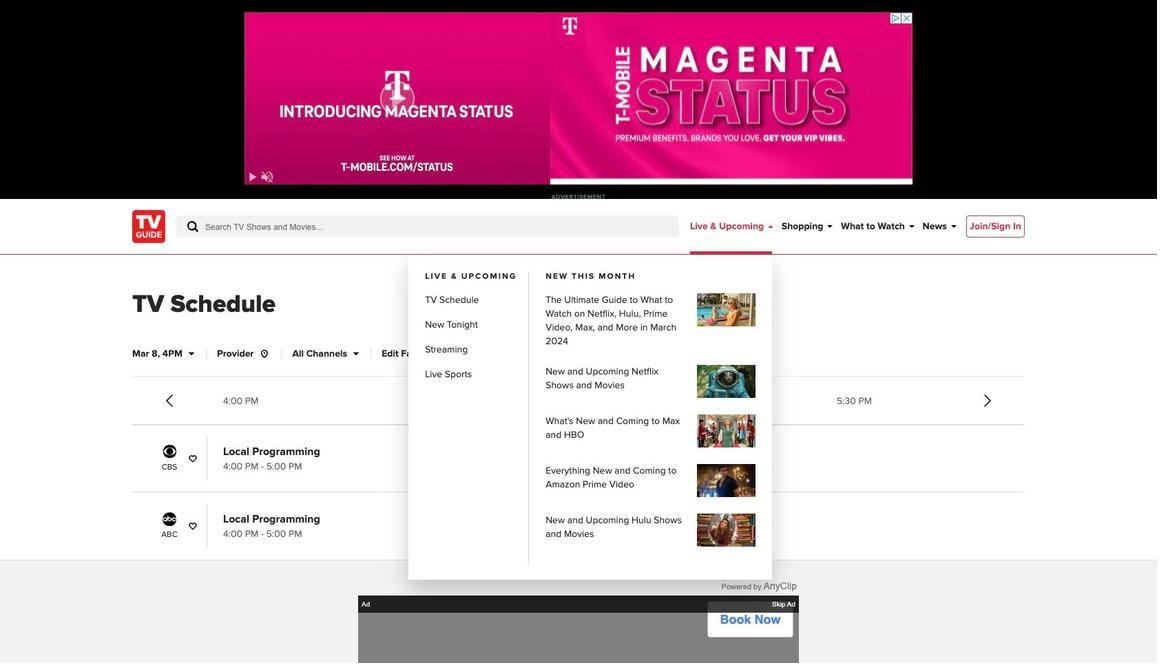 Task type: describe. For each thing, give the bounding box(es) containing it.
Search TV Shows and Movies... text field
[[176, 216, 679, 238]]

máiréad tyers, extraordinary image
[[697, 514, 756, 547]]

5943 image
[[159, 445, 180, 459]]

kate winslet, the regime image
[[697, 415, 756, 448]]

video player region
[[358, 596, 799, 664]]

jake gyllenhaal, road house image
[[697, 464, 756, 497]]

5942 image
[[159, 512, 180, 526]]



Task type: locate. For each thing, give the bounding box(es) containing it.
kristen wiig, palm royale image
[[697, 294, 756, 327]]

1 horizontal spatial menu item
[[967, 216, 1025, 238]]

menu bar
[[409, 199, 957, 580]]

adam sandler, spaceman image
[[697, 365, 756, 398]]

menu item
[[409, 199, 774, 580], [967, 216, 1025, 238]]

0 horizontal spatial menu item
[[409, 199, 774, 580]]

None field
[[176, 216, 679, 238]]

advertisement element
[[245, 12, 913, 185]]



